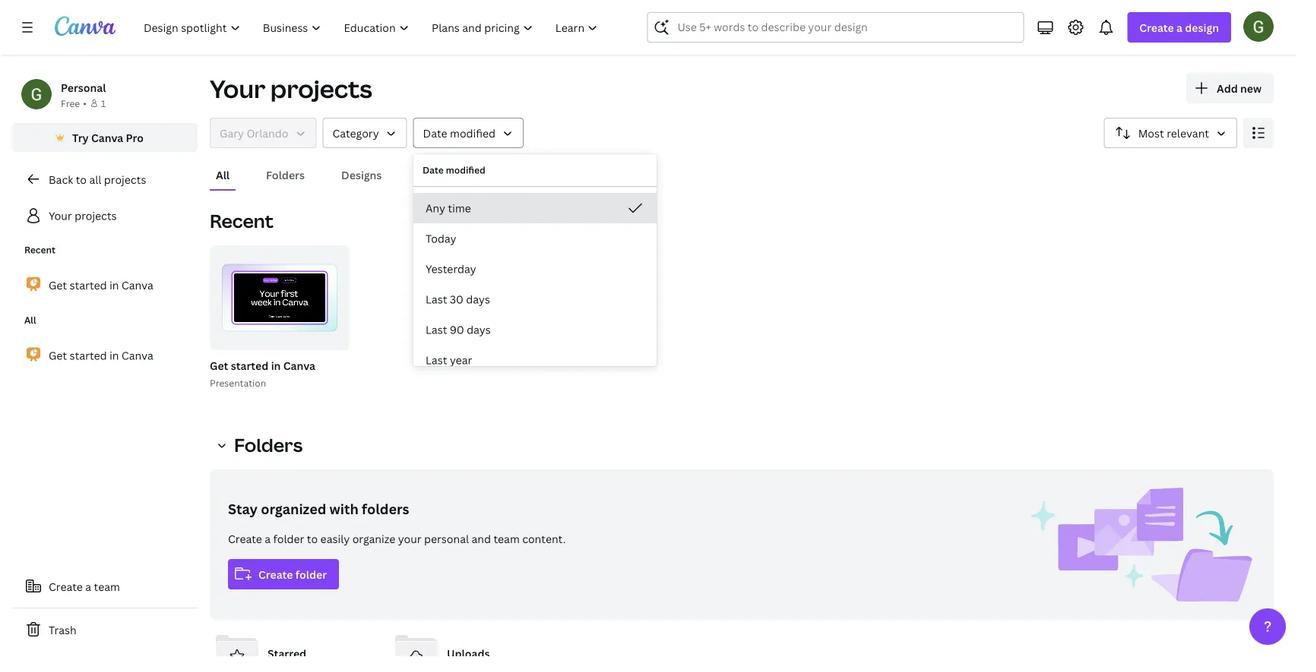 Task type: vqa. For each thing, say whether or not it's contained in the screenshot.
projects
yes



Task type: locate. For each thing, give the bounding box(es) containing it.
started for first get started in canva link
[[70, 278, 107, 293]]

2 horizontal spatial a
[[1177, 20, 1183, 35]]

get inside get started in canva presentation
[[210, 358, 228, 373]]

create for create a team
[[49, 580, 83, 594]]

1
[[101, 97, 106, 109], [310, 333, 315, 343]]

0 vertical spatial 1
[[101, 97, 106, 109]]

your projects
[[210, 72, 372, 105], [49, 209, 117, 223]]

create inside "dropdown button"
[[1140, 20, 1174, 35]]

2 date from the top
[[423, 164, 444, 176]]

get started in canva
[[49, 278, 153, 293], [49, 348, 153, 363]]

today button
[[414, 224, 657, 254]]

last year button
[[414, 345, 657, 376]]

None search field
[[647, 12, 1024, 43]]

try canva pro button
[[12, 123, 198, 152]]

create folder
[[259, 568, 327, 582]]

in inside get started in canva presentation
[[271, 358, 281, 373]]

all
[[216, 168, 230, 182], [24, 314, 36, 327]]

1 for 1 of 27
[[310, 333, 315, 343]]

all
[[89, 172, 101, 187]]

1 vertical spatial a
[[265, 532, 271, 546]]

1 vertical spatial get started in canva
[[49, 348, 153, 363]]

category
[[333, 126, 379, 140]]

organized
[[261, 500, 326, 519]]

2 get started in canva from the top
[[49, 348, 153, 363]]

a for team
[[85, 580, 91, 594]]

0 vertical spatial a
[[1177, 20, 1183, 35]]

create for create a folder to easily organize your personal and team content.
[[228, 532, 262, 546]]

team up trash link
[[94, 580, 120, 594]]

designs button
[[335, 160, 388, 189]]

create down stay
[[228, 532, 262, 546]]

last left year
[[426, 353, 447, 368]]

yesterday button
[[414, 254, 657, 284]]

0 vertical spatial last
[[426, 292, 447, 307]]

90
[[450, 323, 464, 337]]

a for design
[[1177, 20, 1183, 35]]

date modified
[[423, 126, 496, 140], [423, 164, 486, 176]]

last 30 days
[[426, 292, 490, 307]]

last 30 days button
[[414, 284, 657, 315]]

get
[[49, 278, 67, 293], [49, 348, 67, 363], [210, 358, 228, 373]]

trash link
[[12, 615, 198, 646]]

personal
[[424, 532, 469, 546]]

2 vertical spatial a
[[85, 580, 91, 594]]

started
[[70, 278, 107, 293], [70, 348, 107, 363], [231, 358, 269, 373]]

time
[[448, 201, 471, 216]]

0 vertical spatial folders
[[266, 168, 305, 182]]

0 horizontal spatial your
[[49, 209, 72, 223]]

get started in canva for 1st get started in canva link from the bottom of the page
[[49, 348, 153, 363]]

a inside "button"
[[85, 580, 91, 594]]

free •
[[61, 97, 87, 109]]

back
[[49, 172, 73, 187]]

of
[[317, 333, 328, 343]]

0 vertical spatial to
[[76, 172, 87, 187]]

1 vertical spatial folder
[[296, 568, 327, 582]]

to left easily
[[307, 532, 318, 546]]

try
[[72, 130, 89, 145]]

1 vertical spatial your projects
[[49, 209, 117, 223]]

1 get started in canva from the top
[[49, 278, 153, 293]]

recent down all button
[[210, 209, 274, 233]]

to
[[76, 172, 87, 187], [307, 532, 318, 546]]

folder
[[273, 532, 304, 546], [296, 568, 327, 582]]

create inside button
[[259, 568, 293, 582]]

1 horizontal spatial all
[[216, 168, 230, 182]]

1 vertical spatial get started in canva link
[[12, 339, 198, 372]]

0 horizontal spatial team
[[94, 580, 120, 594]]

1 horizontal spatial team
[[494, 532, 520, 546]]

1 vertical spatial your
[[49, 209, 72, 223]]

started for 1st get started in canva link from the bottom of the page
[[70, 348, 107, 363]]

recent
[[210, 209, 274, 233], [24, 244, 55, 256]]

last inside button
[[426, 353, 447, 368]]

1 vertical spatial team
[[94, 580, 120, 594]]

1 date from the top
[[423, 126, 448, 140]]

folders up organized
[[234, 433, 303, 458]]

1 vertical spatial to
[[307, 532, 318, 546]]

get started in canva link
[[12, 269, 198, 301], [12, 339, 198, 372]]

days inside option
[[467, 323, 491, 337]]

most relevant
[[1139, 126, 1210, 140]]

1 horizontal spatial a
[[265, 532, 271, 546]]

last
[[426, 292, 447, 307], [426, 323, 447, 337], [426, 353, 447, 368]]

27
[[330, 333, 339, 343]]

last inside "option"
[[426, 292, 447, 307]]

create a design button
[[1128, 12, 1232, 43]]

1 vertical spatial recent
[[24, 244, 55, 256]]

projects up category
[[271, 72, 372, 105]]

a for folder
[[265, 532, 271, 546]]

started inside get started in canva presentation
[[231, 358, 269, 373]]

gary orlando image
[[1244, 11, 1274, 42]]

any time option
[[414, 193, 657, 224]]

modified
[[450, 126, 496, 140], [446, 164, 486, 176]]

a inside "dropdown button"
[[1177, 20, 1183, 35]]

in
[[110, 278, 119, 293], [110, 348, 119, 363], [271, 358, 281, 373]]

date modified up images "button"
[[423, 126, 496, 140]]

projects down all
[[75, 209, 117, 223]]

0 horizontal spatial recent
[[24, 244, 55, 256]]

and
[[472, 532, 491, 546]]

relevant
[[1167, 126, 1210, 140]]

your down back on the top left of page
[[49, 209, 72, 223]]

date modified up the time
[[423, 164, 486, 176]]

0 vertical spatial modified
[[450, 126, 496, 140]]

team
[[494, 532, 520, 546], [94, 580, 120, 594]]

0 vertical spatial your projects
[[210, 72, 372, 105]]

create folder button
[[228, 560, 339, 590]]

1 left of
[[310, 333, 315, 343]]

modified up images "button"
[[450, 126, 496, 140]]

get started in canva button
[[210, 357, 316, 376]]

0 horizontal spatial 1
[[101, 97, 106, 109]]

last inside option
[[426, 323, 447, 337]]

1 vertical spatial date modified
[[423, 164, 486, 176]]

3 last from the top
[[426, 353, 447, 368]]

1 vertical spatial folders
[[234, 433, 303, 458]]

folders down orlando
[[266, 168, 305, 182]]

date up the images
[[423, 126, 448, 140]]

folder inside button
[[296, 568, 327, 582]]

team inside "button"
[[94, 580, 120, 594]]

days
[[466, 292, 490, 307], [467, 323, 491, 337]]

1 horizontal spatial 1
[[310, 333, 315, 343]]

today option
[[414, 224, 657, 254]]

folder down organized
[[273, 532, 304, 546]]

designs
[[341, 168, 382, 182]]

1 date modified from the top
[[423, 126, 496, 140]]

list box
[[414, 193, 657, 376]]

new
[[1241, 81, 1262, 95]]

top level navigation element
[[134, 12, 611, 43]]

days right 90
[[467, 323, 491, 337]]

create for create a design
[[1140, 20, 1174, 35]]

1 right •
[[101, 97, 106, 109]]

a left design
[[1177, 20, 1183, 35]]

0 vertical spatial date modified
[[423, 126, 496, 140]]

folders
[[266, 168, 305, 182], [234, 433, 303, 458]]

modified down date modified button
[[446, 164, 486, 176]]

folder down easily
[[296, 568, 327, 582]]

days inside "option"
[[466, 292, 490, 307]]

0 vertical spatial get started in canva
[[49, 278, 153, 293]]

last left 90
[[426, 323, 447, 337]]

add new button
[[1187, 73, 1274, 103]]

last 30 days option
[[414, 284, 657, 315]]

pro
[[126, 130, 144, 145]]

your up the gary
[[210, 72, 266, 105]]

days right 30
[[466, 292, 490, 307]]

1 horizontal spatial your projects
[[210, 72, 372, 105]]

1 horizontal spatial recent
[[210, 209, 274, 233]]

2 vertical spatial projects
[[75, 209, 117, 223]]

all inside button
[[216, 168, 230, 182]]

a
[[1177, 20, 1183, 35], [265, 532, 271, 546], [85, 580, 91, 594]]

yesterday
[[426, 262, 476, 276]]

images button
[[412, 160, 461, 189]]

your
[[210, 72, 266, 105], [49, 209, 72, 223]]

create for create folder
[[259, 568, 293, 582]]

0 vertical spatial get started in canva link
[[12, 269, 198, 301]]

create left design
[[1140, 20, 1174, 35]]

back to all projects
[[49, 172, 146, 187]]

all button
[[210, 160, 236, 189]]

create
[[1140, 20, 1174, 35], [228, 532, 262, 546], [259, 568, 293, 582], [49, 580, 83, 594]]

1 vertical spatial 1
[[310, 333, 315, 343]]

last for last 30 days
[[426, 292, 447, 307]]

0 vertical spatial your
[[210, 72, 266, 105]]

0 vertical spatial date
[[423, 126, 448, 140]]

0 vertical spatial recent
[[210, 209, 274, 233]]

orlando
[[247, 126, 288, 140]]

2 vertical spatial last
[[426, 353, 447, 368]]

personal
[[61, 80, 106, 95]]

your projects down all
[[49, 209, 117, 223]]

1 vertical spatial days
[[467, 323, 491, 337]]

last left 30
[[426, 292, 447, 307]]

create up trash
[[49, 580, 83, 594]]

1 last from the top
[[426, 292, 447, 307]]

to left all
[[76, 172, 87, 187]]

a up the create folder button
[[265, 532, 271, 546]]

canva
[[91, 130, 123, 145], [122, 278, 153, 293], [122, 348, 153, 363], [283, 358, 316, 373]]

projects right all
[[104, 172, 146, 187]]

days for last 30 days
[[466, 292, 490, 307]]

date up any
[[423, 164, 444, 176]]

create a team
[[49, 580, 120, 594]]

2 last from the top
[[426, 323, 447, 337]]

0 horizontal spatial a
[[85, 580, 91, 594]]

Owner button
[[210, 118, 317, 148]]

0 vertical spatial days
[[466, 292, 490, 307]]

0 horizontal spatial all
[[24, 314, 36, 327]]

your projects up orlando
[[210, 72, 372, 105]]

last year option
[[414, 345, 657, 376]]

date
[[423, 126, 448, 140], [423, 164, 444, 176]]

create down organized
[[259, 568, 293, 582]]

0 horizontal spatial your projects
[[49, 209, 117, 223]]

1 vertical spatial date
[[423, 164, 444, 176]]

Date modified button
[[413, 118, 524, 148]]

a up trash link
[[85, 580, 91, 594]]

Sort by button
[[1105, 118, 1238, 148]]

recent down the your projects link
[[24, 244, 55, 256]]

create inside "button"
[[49, 580, 83, 594]]

your projects link
[[12, 201, 198, 231]]

team right and
[[494, 532, 520, 546]]

projects
[[271, 72, 372, 105], [104, 172, 146, 187], [75, 209, 117, 223]]

1 get started in canva link from the top
[[12, 269, 198, 301]]

1 vertical spatial last
[[426, 323, 447, 337]]

0 vertical spatial all
[[216, 168, 230, 182]]

1 for 1
[[101, 97, 106, 109]]



Task type: describe. For each thing, give the bounding box(es) containing it.
organize
[[353, 532, 396, 546]]

year
[[450, 353, 472, 368]]

1 vertical spatial modified
[[446, 164, 486, 176]]

canva inside button
[[91, 130, 123, 145]]

get started in canva for first get started in canva link
[[49, 278, 153, 293]]

folders button
[[260, 160, 311, 189]]

back to all projects link
[[12, 164, 198, 195]]

0 vertical spatial projects
[[271, 72, 372, 105]]

stay
[[228, 500, 258, 519]]

last for last year
[[426, 353, 447, 368]]

design
[[1186, 20, 1220, 35]]

folders inside dropdown button
[[234, 433, 303, 458]]

any time button
[[414, 193, 657, 224]]

last for last 90 days
[[426, 323, 447, 337]]

folders button
[[210, 430, 312, 461]]

1 of 27
[[310, 333, 339, 343]]

1 horizontal spatial to
[[307, 532, 318, 546]]

stay organized with folders
[[228, 500, 409, 519]]

1 vertical spatial all
[[24, 314, 36, 327]]

date modified inside button
[[423, 126, 496, 140]]

2 date modified from the top
[[423, 164, 486, 176]]

1 horizontal spatial your
[[210, 72, 266, 105]]

date inside button
[[423, 126, 448, 140]]

yesterday option
[[414, 254, 657, 284]]

any
[[426, 201, 446, 216]]

2 get started in canva link from the top
[[12, 339, 198, 372]]

gary
[[220, 126, 244, 140]]

list box containing any time
[[414, 193, 657, 376]]

0 vertical spatial folder
[[273, 532, 304, 546]]

gary orlando
[[220, 126, 288, 140]]

last 90 days button
[[414, 315, 657, 345]]

your
[[398, 532, 422, 546]]

most
[[1139, 126, 1165, 140]]

•
[[83, 97, 87, 109]]

images
[[418, 168, 455, 182]]

create a design
[[1140, 20, 1220, 35]]

free
[[61, 97, 80, 109]]

add
[[1217, 81, 1238, 95]]

Search search field
[[678, 13, 994, 42]]

folders
[[362, 500, 409, 519]]

easily
[[321, 532, 350, 546]]

content.
[[522, 532, 566, 546]]

days for last 90 days
[[467, 323, 491, 337]]

0 horizontal spatial to
[[76, 172, 87, 187]]

create a folder to easily organize your personal and team content.
[[228, 532, 566, 546]]

create a team button
[[12, 572, 198, 602]]

Category button
[[323, 118, 407, 148]]

with
[[330, 500, 359, 519]]

today
[[426, 232, 457, 246]]

canva inside get started in canva presentation
[[283, 358, 316, 373]]

1 vertical spatial projects
[[104, 172, 146, 187]]

folders inside button
[[266, 168, 305, 182]]

30
[[450, 292, 464, 307]]

trash
[[49, 623, 77, 638]]

last 90 days option
[[414, 315, 657, 345]]

get started in canva presentation
[[210, 358, 316, 389]]

try canva pro
[[72, 130, 144, 145]]

presentation
[[210, 377, 266, 389]]

0 vertical spatial team
[[494, 532, 520, 546]]

modified inside date modified button
[[450, 126, 496, 140]]

add new
[[1217, 81, 1262, 95]]

last year
[[426, 353, 472, 368]]

last 90 days
[[426, 323, 491, 337]]

any time
[[426, 201, 471, 216]]



